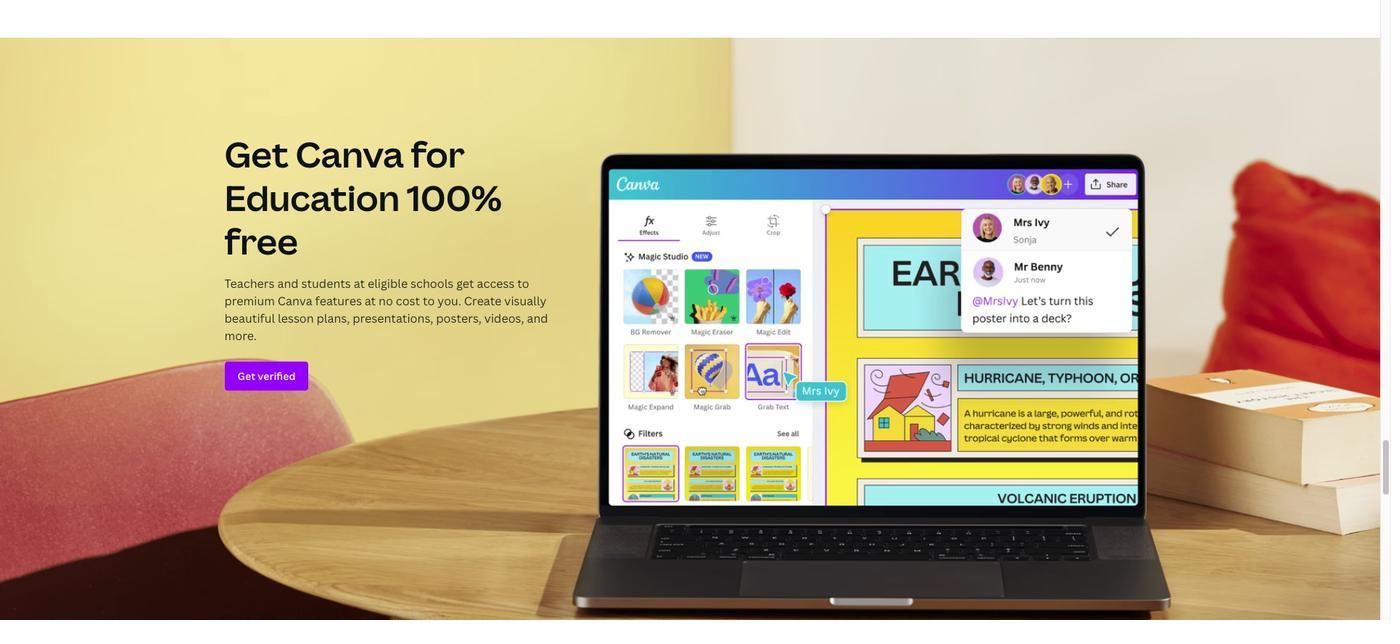 Task type: vqa. For each thing, say whether or not it's contained in the screenshot.
Teachers and students at eligible schools get access to premium Canva features at no cost to you. Create visually beautiful lesson plans, presentations, posters, videos, and more.
yes



Task type: describe. For each thing, give the bounding box(es) containing it.
100%
[[407, 174, 502, 221]]

get
[[456, 275, 474, 291]]

access
[[477, 275, 515, 291]]

premium
[[225, 293, 275, 309]]

beautiful
[[225, 310, 275, 326]]

plans,
[[317, 310, 350, 326]]

create
[[464, 293, 502, 309]]

eligible
[[368, 275, 408, 291]]

0 vertical spatial at
[[354, 275, 365, 291]]

0 vertical spatial to
[[517, 275, 529, 291]]

students
[[301, 275, 351, 291]]

canva inside teachers and students at eligible schools get access to premium canva features at no cost to you. create visually beautiful lesson plans, presentations, posters, videos, and more.
[[278, 293, 312, 309]]

for
[[411, 130, 465, 177]]

posters,
[[436, 310, 482, 326]]

schools
[[411, 275, 454, 291]]

teachers and students at eligible schools get access to premium canva features at no cost to you. create visually beautiful lesson plans, presentations, posters, videos, and more.
[[225, 275, 548, 343]]

lesson
[[278, 310, 314, 326]]



Task type: locate. For each thing, give the bounding box(es) containing it.
and up lesson in the left of the page
[[277, 275, 299, 291]]

free
[[225, 217, 298, 264]]

and down visually
[[527, 310, 548, 326]]

1 vertical spatial at
[[365, 293, 376, 309]]

presentations,
[[353, 310, 433, 326]]

1 horizontal spatial to
[[517, 275, 529, 291]]

more.
[[225, 327, 257, 343]]

cost
[[396, 293, 420, 309]]

features
[[315, 293, 362, 309]]

0 horizontal spatial and
[[277, 275, 299, 291]]

you.
[[438, 293, 461, 309]]

to
[[517, 275, 529, 291], [423, 293, 435, 309]]

at up features
[[354, 275, 365, 291]]

at
[[354, 275, 365, 291], [365, 293, 376, 309]]

get
[[225, 130, 289, 177]]

0 vertical spatial and
[[277, 275, 299, 291]]

videos,
[[484, 310, 524, 326]]

to up visually
[[517, 275, 529, 291]]

0 vertical spatial canva
[[296, 130, 404, 177]]

canva
[[296, 130, 404, 177], [278, 293, 312, 309]]

1 horizontal spatial and
[[527, 310, 548, 326]]

canva inside the get canva for education 100% free
[[296, 130, 404, 177]]

education
[[225, 174, 400, 221]]

at left no
[[365, 293, 376, 309]]

1 vertical spatial and
[[527, 310, 548, 326]]

1 vertical spatial canva
[[278, 293, 312, 309]]

teachers
[[225, 275, 275, 291]]

get canva for education 100% free
[[225, 130, 502, 264]]

visually
[[504, 293, 547, 309]]

and
[[277, 275, 299, 291], [527, 310, 548, 326]]

1 vertical spatial to
[[423, 293, 435, 309]]

0 horizontal spatial to
[[423, 293, 435, 309]]

no
[[379, 293, 393, 309]]

to down schools
[[423, 293, 435, 309]]



